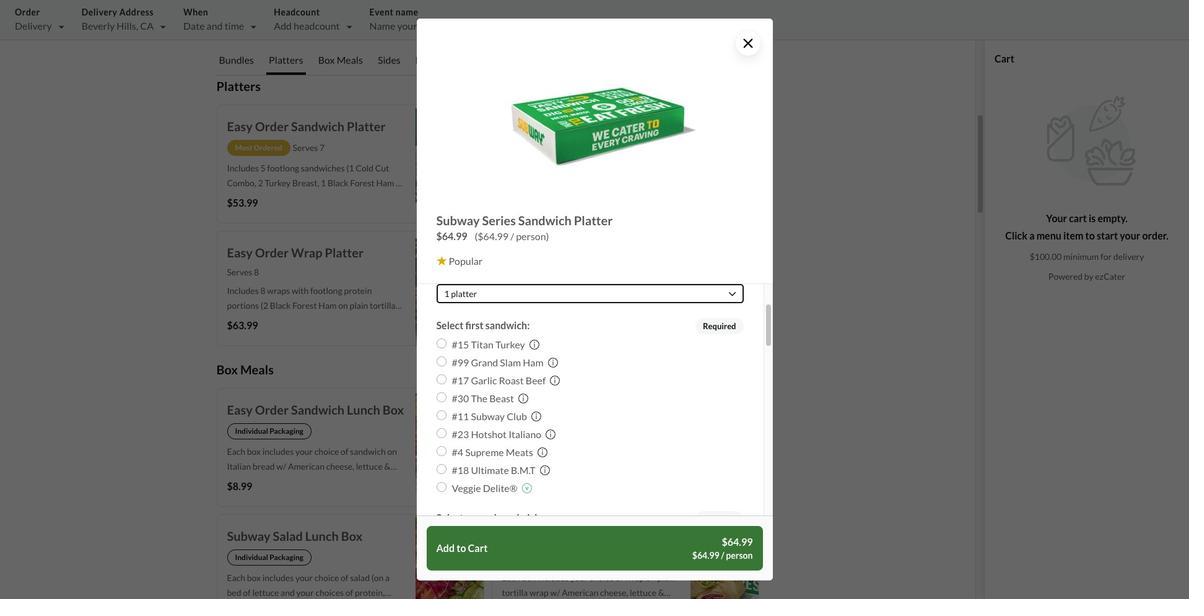 Task type: vqa. For each thing, say whether or not it's contained in the screenshot.


Task type: describe. For each thing, give the bounding box(es) containing it.
date and time
[[183, 20, 244, 32]]

bundles
[[219, 54, 254, 66]]

subway series sandwich platter button
[[492, 105, 759, 224]]

desserts
[[416, 54, 454, 66]]

#17
[[452, 375, 469, 387]]

#18 ultimate b.m.t
[[452, 465, 536, 477]]

beverly
[[82, 20, 115, 32]]

add headcount
[[274, 20, 340, 32]]

individual packaging for salad
[[235, 553, 304, 563]]

to inside your cart is empty. click a menu item to start your order.
[[1086, 230, 1095, 242]]

the
[[471, 393, 488, 405]]

sandwich for easy order sandwich platter image
[[291, 119, 345, 134]]

#30
[[452, 393, 469, 405]]

cart
[[1069, 212, 1087, 224]]

name
[[396, 7, 419, 17]]

add to cart
[[436, 543, 488, 554]]

sandwich for select second sandwich
[[499, 513, 540, 524]]

by
[[1085, 271, 1094, 282]]

event
[[370, 7, 394, 17]]

packaging for order
[[270, 427, 304, 436]]

headcount
[[274, 7, 320, 17]]

0 horizontal spatial box meals
[[217, 363, 274, 377]]

$64.99 $64.99 / person
[[692, 537, 753, 561]]

subway series sandwich platter inside "dialog"
[[436, 213, 613, 228]]

beverly hills, ca
[[82, 20, 154, 32]]

easy order sandwich lunch box
[[227, 403, 404, 418]]

#18
[[452, 465, 469, 477]]

platters link
[[266, 53, 306, 75]]

sandwich inside "dialog"
[[518, 213, 572, 228]]

#4 supreme meats
[[452, 447, 533, 459]]

0 vertical spatial meals
[[337, 54, 363, 66]]

select for select first sandwich
[[436, 319, 464, 331]]

caret down icon image for date and time
[[249, 23, 258, 31]]

to inside subway series sandwich platter "dialog"
[[457, 543, 466, 554]]

#11
[[452, 411, 469, 423]]

is
[[1089, 212, 1096, 224]]

delite®
[[483, 483, 518, 495]]

individual packaging for series
[[510, 427, 579, 436]]

for
[[1101, 252, 1112, 262]]

1 horizontal spatial cart
[[995, 53, 1015, 64]]

#99 grand slam ham
[[452, 357, 544, 369]]

event name name your event
[[370, 7, 444, 32]]

sides
[[378, 54, 401, 66]]

#23 hotshot italiano
[[452, 429, 542, 441]]

subway inside button
[[502, 119, 546, 134]]

2 vertical spatial series
[[548, 403, 582, 418]]

sandwich for select first sandwich
[[486, 319, 527, 331]]

wrap for platter
[[291, 245, 323, 260]]

your
[[1047, 212, 1068, 224]]

most
[[235, 143, 252, 153]]

supreme
[[465, 447, 504, 459]]

most ordered
[[235, 143, 282, 153]]

grand
[[471, 357, 498, 369]]

assorted lunch box meal bundle image
[[415, 0, 484, 62]]

ca
[[140, 20, 154, 32]]

select second sandwich :
[[436, 513, 543, 524]]

powered by ezcater
[[1049, 271, 1126, 282]]

8
[[254, 267, 259, 278]]

date
[[183, 20, 205, 32]]

subway salad lunch box
[[227, 529, 363, 544]]

item
[[1064, 230, 1084, 242]]

serves for most ordered
[[293, 143, 318, 153]]

club
[[507, 411, 527, 423]]

subway series sandwich platter dialog
[[417, 19, 773, 600]]

: for select first sandwich :
[[527, 319, 530, 331]]

$8.99
[[227, 481, 252, 493]]

popular
[[449, 255, 483, 267]]

start
[[1097, 230, 1118, 242]]

your inside event name name your event
[[397, 20, 417, 32]]

subway series lunch box
[[502, 403, 641, 418]]

sides link
[[375, 53, 403, 75]]

veggie
[[452, 483, 481, 495]]

subway inside radio-button-group option group
[[471, 411, 505, 423]]

dismiss image
[[741, 36, 756, 51]]

order for easy order wrap platter
[[255, 245, 289, 260]]

sandwich for subway series sandwich platter image within the button
[[584, 119, 637, 134]]

0 vertical spatial platters
[[269, 54, 303, 66]]

order for easy order sandwich lunch box
[[255, 403, 289, 418]]

order.
[[1143, 230, 1169, 242]]

time
[[225, 20, 244, 32]]

titan
[[471, 339, 494, 351]]

easy for easy order sandwich lunch box
[[227, 403, 253, 418]]

: for select second sandwich :
[[540, 513, 543, 524]]

easy for easy order wrap platter
[[227, 245, 253, 260]]

packaging for salad
[[270, 553, 304, 563]]

subway series sandwich platter inside button
[[502, 119, 679, 134]]

b.m.t
[[511, 465, 536, 477]]

name
[[370, 20, 395, 32]]

easy order sandwich platter
[[227, 119, 386, 134]]

hotshot
[[471, 429, 507, 441]]

easy order wrap lunch box button
[[492, 515, 759, 600]]

$143.76
[[227, 36, 264, 48]]

ordered
[[254, 143, 282, 153]]

italiano
[[509, 429, 542, 441]]

caret down icon image for beverly hills, ca
[[159, 23, 167, 31]]

/ for $64.99
[[721, 551, 725, 561]]

individual for salad
[[235, 553, 268, 563]]

delivery address
[[82, 7, 154, 17]]



Task type: locate. For each thing, give the bounding box(es) containing it.
0 horizontal spatial /
[[511, 230, 514, 242]]

delivery for delivery address
[[82, 7, 117, 17]]

0 vertical spatial required
[[703, 322, 736, 332]]

easy for easy order wrap lunch box
[[502, 529, 528, 544]]

3 caret down icon image from the left
[[249, 23, 258, 31]]

meals
[[337, 54, 363, 66], [240, 363, 274, 377]]

select for select second sandwich
[[436, 513, 464, 524]]

#17 garlic roast beef
[[452, 375, 546, 387]]

easy order sandwich platter image
[[415, 105, 484, 223]]

order
[[15, 7, 40, 17], [255, 119, 289, 134], [255, 245, 289, 260], [255, 403, 289, 418], [530, 529, 564, 544]]

platters down add headcount
[[269, 54, 303, 66]]

0 vertical spatial to
[[1086, 230, 1095, 242]]

garlic
[[471, 375, 497, 387]]

serves
[[293, 143, 318, 153], [227, 267, 252, 278]]

platter inside button
[[640, 119, 679, 134]]

desserts link
[[413, 53, 456, 75]]

delivery
[[1114, 252, 1144, 262]]

subway series sandwich platter image
[[417, 19, 773, 197], [690, 105, 759, 223]]

ezcater
[[1095, 271, 1126, 282]]

cart inside subway series sandwich platter "dialog"
[[468, 543, 488, 554]]

platter
[[347, 119, 386, 134], [640, 119, 679, 134], [574, 213, 613, 228], [325, 245, 364, 260]]

0 vertical spatial your
[[397, 20, 417, 32]]

empty.
[[1098, 212, 1128, 224]]

your up delivery
[[1120, 230, 1141, 242]]

1 horizontal spatial your
[[1120, 230, 1141, 242]]

ham
[[523, 357, 544, 369]]

series inside "dialog"
[[482, 213, 516, 228]]

0 horizontal spatial delivery
[[15, 20, 52, 32]]

individual down subway salad lunch box
[[235, 553, 268, 563]]

0 vertical spatial delivery
[[82, 7, 117, 17]]

individual packaging down easy order sandwich lunch box
[[235, 427, 304, 436]]

individual
[[235, 427, 268, 436], [510, 427, 543, 436], [235, 553, 268, 563]]

1 vertical spatial add
[[436, 543, 455, 554]]

1 vertical spatial series
[[482, 213, 516, 228]]

bundles link
[[217, 53, 256, 75]]

1 select from the top
[[436, 319, 464, 331]]

cart
[[995, 53, 1015, 64], [468, 543, 488, 554]]

#4
[[452, 447, 463, 459]]

select
[[436, 319, 464, 331], [436, 513, 464, 524]]

0 horizontal spatial person
[[516, 230, 546, 242]]

0 vertical spatial subway series sandwich platter
[[502, 119, 679, 134]]

hills,
[[117, 20, 138, 32]]

wrap inside "button"
[[566, 529, 598, 544]]

lunch
[[347, 403, 380, 418], [584, 403, 618, 418], [305, 529, 339, 544], [600, 529, 633, 544]]

$100.00 minimum for delivery
[[1030, 252, 1144, 262]]

easy for easy order sandwich platter
[[227, 119, 253, 134]]

box meals down headcount
[[318, 54, 363, 66]]

1 vertical spatial your
[[1120, 230, 1141, 242]]

series inside button
[[548, 119, 582, 134]]

sandwich up turkey on the bottom left of the page
[[486, 319, 527, 331]]

#23
[[452, 429, 469, 441]]

1 vertical spatial :
[[540, 513, 543, 524]]

second
[[466, 513, 497, 524]]

1 vertical spatial /
[[721, 551, 725, 561]]

0 horizontal spatial wrap
[[291, 245, 323, 260]]

: up ham
[[527, 319, 530, 331]]

series
[[548, 119, 582, 134], [482, 213, 516, 228], [548, 403, 582, 418]]

serves 7
[[293, 143, 325, 153]]

#15
[[452, 339, 469, 351]]

individual packaging down salad
[[235, 553, 304, 563]]

easy order wrap platter image
[[415, 232, 484, 346]]

required for select first sandwich :
[[703, 322, 736, 332]]

subway
[[502, 119, 546, 134], [436, 213, 480, 228], [502, 403, 546, 418], [471, 411, 505, 423], [227, 529, 270, 544]]

/ for (
[[511, 230, 514, 242]]

0 vertical spatial person
[[516, 230, 546, 242]]

1 horizontal spatial meals
[[337, 54, 363, 66]]

1 vertical spatial to
[[457, 543, 466, 554]]

sandwich down $10.99
[[499, 513, 540, 524]]

easy inside "button"
[[502, 529, 528, 544]]

packaging down salad
[[270, 553, 304, 563]]

select left 'second'
[[436, 513, 464, 524]]

add for add to cart
[[436, 543, 455, 554]]

0 horizontal spatial platters
[[217, 79, 261, 94]]

1 vertical spatial person
[[726, 551, 753, 561]]

1 horizontal spatial wrap
[[566, 529, 598, 544]]

your inside your cart is empty. click a menu item to start your order.
[[1120, 230, 1141, 242]]

person for $64.99 $64.99 / person
[[726, 551, 753, 561]]

easy order sandwich platter bundle image
[[690, 0, 759, 62]]

easy order wrap platter
[[227, 245, 364, 260]]

1 horizontal spatial add
[[436, 543, 455, 554]]

0 horizontal spatial to
[[457, 543, 466, 554]]

0 horizontal spatial add
[[274, 20, 292, 32]]

0 vertical spatial cart
[[995, 53, 1015, 64]]

caret down icon image left beverly
[[57, 23, 65, 31]]

0 vertical spatial series
[[548, 119, 582, 134]]

1 vertical spatial select
[[436, 513, 464, 524]]

serves left 7 on the top of the page
[[293, 143, 318, 153]]

a
[[1030, 230, 1035, 242]]

sandwich for easy order sandwich lunch box image
[[291, 403, 345, 418]]

individual packaging
[[235, 427, 304, 436], [510, 427, 579, 436], [235, 553, 304, 563]]

sandwich
[[291, 119, 345, 134], [584, 119, 637, 134], [518, 213, 572, 228], [291, 403, 345, 418]]

and
[[207, 20, 223, 32]]

: up easy order wrap lunch box
[[540, 513, 543, 524]]

( $64.99 / person )
[[475, 230, 549, 242]]

$53.99
[[227, 197, 258, 209]]

0 vertical spatial sandwich
[[486, 319, 527, 331]]

none field inside subway series sandwich platter "dialog"
[[436, 284, 744, 303]]

your cart is empty. click a menu item to start your order.
[[1006, 212, 1169, 242]]

1 vertical spatial serves
[[227, 267, 252, 278]]

to right item
[[1086, 230, 1095, 242]]

serves for easy order wrap platter
[[227, 267, 252, 278]]

individual up $8.99 in the bottom of the page
[[235, 427, 268, 436]]

lunch inside "button"
[[600, 529, 633, 544]]

0 horizontal spatial meals
[[240, 363, 274, 377]]

individual for order
[[235, 427, 268, 436]]

1 required from the top
[[703, 322, 736, 332]]

box meals link
[[316, 53, 365, 75]]

individual packaging for order
[[235, 427, 304, 436]]

order for easy order wrap lunch box
[[530, 529, 564, 544]]

serves 8
[[227, 267, 259, 278]]

sandwich
[[486, 319, 527, 331], [499, 513, 540, 524]]

0 vertical spatial wrap
[[291, 245, 323, 260]]

individual packaging down club
[[510, 427, 579, 436]]

packaging down subway series lunch box
[[545, 427, 579, 436]]

4 caret down icon image from the left
[[345, 23, 353, 31]]

easy order wrap lunch box image
[[690, 516, 759, 600]]

veggie delite®
[[452, 483, 518, 495]]

wrap for lunch
[[566, 529, 598, 544]]

$100.00
[[1030, 252, 1062, 262]]

2 select from the top
[[436, 513, 464, 524]]

$63.99
[[227, 320, 258, 332]]

1 vertical spatial box meals
[[217, 363, 274, 377]]

roast
[[499, 375, 524, 387]]

add down headcount
[[274, 20, 292, 32]]

meals left the sides
[[337, 54, 363, 66]]

platters down bundles link on the top
[[217, 79, 261, 94]]

beast
[[490, 393, 514, 405]]

turkey
[[496, 339, 525, 351]]

0 vertical spatial :
[[527, 319, 530, 331]]

when
[[183, 7, 208, 17]]

#30 the beast
[[452, 393, 514, 405]]

person inside the $64.99 $64.99 / person
[[726, 551, 753, 561]]

order inside "button"
[[530, 529, 564, 544]]

1 vertical spatial meals
[[240, 363, 274, 377]]

None field
[[436, 284, 744, 303]]

7
[[320, 143, 325, 153]]

salad
[[273, 529, 303, 544]]

$143.76 button
[[217, 0, 484, 63]]

to down 'second'
[[457, 543, 466, 554]]

delivery for delivery
[[15, 20, 52, 32]]

person
[[516, 230, 546, 242], [726, 551, 753, 561]]

1 horizontal spatial :
[[540, 513, 543, 524]]

add inside subway series sandwich platter "dialog"
[[436, 543, 455, 554]]

/
[[511, 230, 514, 242], [721, 551, 725, 561]]

required for select second sandwich :
[[703, 515, 736, 525]]

0 vertical spatial serves
[[293, 143, 318, 153]]

caret down icon image for delivery
[[57, 23, 65, 31]]

box
[[318, 54, 335, 66], [217, 363, 238, 377], [383, 403, 404, 418], [620, 403, 641, 418], [341, 529, 363, 544], [636, 529, 657, 544]]

box inside "button"
[[636, 529, 657, 544]]

)
[[546, 230, 549, 242]]

minimum
[[1064, 252, 1099, 262]]

0 vertical spatial add
[[274, 20, 292, 32]]

add down select second sandwich : at the bottom left of the page
[[436, 543, 455, 554]]

2 required from the top
[[703, 515, 736, 525]]

caret down icon image right headcount
[[345, 23, 353, 31]]

0 horizontal spatial :
[[527, 319, 530, 331]]

2 caret down icon image from the left
[[159, 23, 167, 31]]

0 vertical spatial box meals
[[318, 54, 363, 66]]

$64.99
[[436, 230, 467, 242], [478, 230, 509, 242], [722, 537, 753, 548], [692, 551, 720, 561]]

(
[[475, 230, 478, 242]]

/ inside the $64.99 $64.99 / person
[[721, 551, 725, 561]]

slam
[[500, 357, 521, 369]]

caret down icon image up '$143.76'
[[249, 23, 258, 31]]

caret down icon image
[[57, 23, 65, 31], [159, 23, 167, 31], [249, 23, 258, 31], [345, 23, 353, 31]]

0 horizontal spatial serves
[[227, 267, 252, 278]]

box meals down $63.99 on the left bottom of the page
[[217, 363, 274, 377]]

1 horizontal spatial person
[[726, 551, 753, 561]]

meats
[[506, 447, 533, 459]]

1 horizontal spatial serves
[[293, 143, 318, 153]]

individual for series
[[510, 427, 543, 436]]

order for easy order sandwich platter
[[255, 119, 289, 134]]

1 horizontal spatial /
[[721, 551, 725, 561]]

serves left 8 on the top left of page
[[227, 267, 252, 278]]

to
[[1086, 230, 1095, 242], [457, 543, 466, 554]]

easy order sandwich lunch box image
[[415, 389, 484, 507]]

0 horizontal spatial your
[[397, 20, 417, 32]]

select up #15 on the bottom left of page
[[436, 319, 464, 331]]

menu
[[1037, 230, 1062, 242]]

your down name
[[397, 20, 417, 32]]

packaging for series
[[545, 427, 579, 436]]

platters
[[269, 54, 303, 66], [217, 79, 261, 94]]

1 vertical spatial delivery
[[15, 20, 52, 32]]

0 vertical spatial /
[[511, 230, 514, 242]]

0 horizontal spatial cart
[[468, 543, 488, 554]]

1 vertical spatial wrap
[[566, 529, 598, 544]]

1 vertical spatial cart
[[468, 543, 488, 554]]

meals down $63.99 on the left bottom of the page
[[240, 363, 274, 377]]

1 caret down icon image from the left
[[57, 23, 65, 31]]

1 horizontal spatial to
[[1086, 230, 1095, 242]]

ultimate
[[471, 465, 509, 477]]

1 horizontal spatial box meals
[[318, 54, 363, 66]]

0 vertical spatial select
[[436, 319, 464, 331]]

address
[[119, 7, 154, 17]]

packaging down easy order sandwich lunch box
[[270, 427, 304, 436]]

easy
[[227, 119, 253, 134], [227, 245, 253, 260], [227, 403, 253, 418], [502, 529, 528, 544]]

person for ( $64.99 / person )
[[516, 230, 546, 242]]

#15 titan turkey
[[452, 339, 525, 351]]

delivery
[[82, 7, 117, 17], [15, 20, 52, 32]]

1 vertical spatial required
[[703, 515, 736, 525]]

1 horizontal spatial platters
[[269, 54, 303, 66]]

caret down icon image for add headcount
[[345, 23, 353, 31]]

individual down club
[[510, 427, 543, 436]]

1 horizontal spatial delivery
[[82, 7, 117, 17]]

subway series sandwich platter image inside button
[[690, 105, 759, 223]]

1 vertical spatial sandwich
[[499, 513, 540, 524]]

first
[[466, 319, 484, 331]]

platter inside "dialog"
[[574, 213, 613, 228]]

sandwich inside button
[[584, 119, 637, 134]]

subway salad lunch box image
[[415, 516, 484, 600]]

select first sandwich :
[[436, 319, 530, 331]]

powered
[[1049, 271, 1083, 282]]

1 vertical spatial subway series sandwich platter
[[436, 213, 613, 228]]

easy order wrap lunch box
[[502, 529, 657, 544]]

caret down icon image right ca
[[159, 23, 167, 31]]

:
[[527, 319, 530, 331], [540, 513, 543, 524]]

beef
[[526, 375, 546, 387]]

headcount
[[294, 20, 340, 32]]

event
[[419, 20, 444, 32]]

add for add headcount
[[274, 20, 292, 32]]

radio-button-group option group
[[436, 335, 560, 496]]

1 vertical spatial platters
[[217, 79, 261, 94]]



